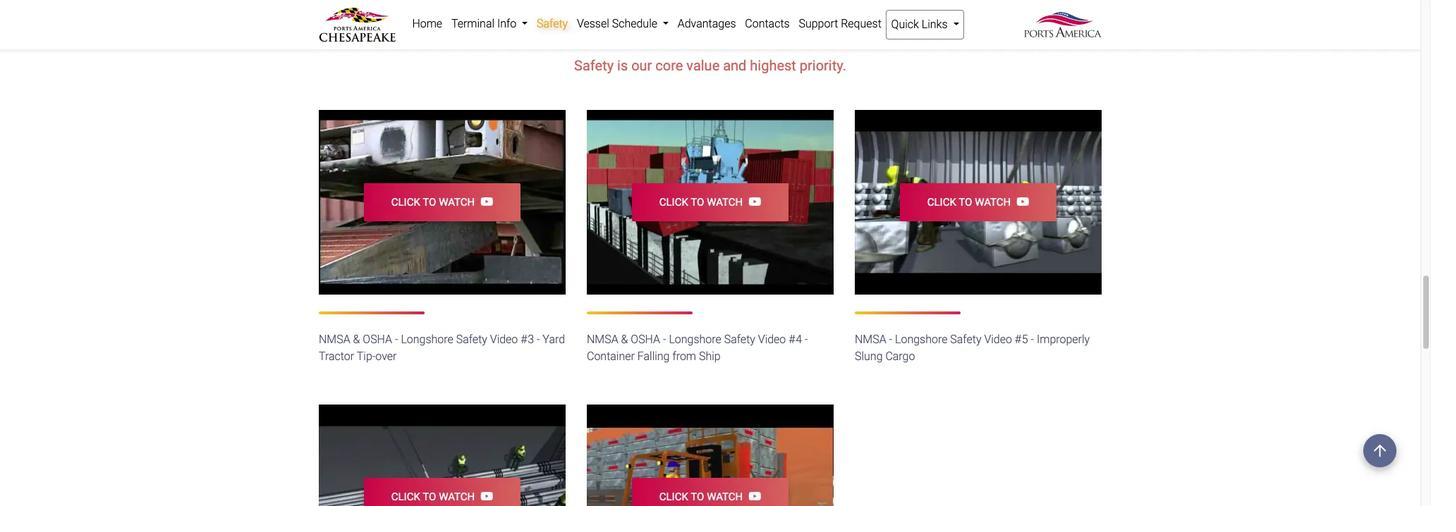 Task type: locate. For each thing, give the bounding box(es) containing it.
safety link
[[533, 10, 573, 38]]

nmsa inside nmsa & osha - longshore safety video #3 - yard tractor tip-over
[[319, 333, 351, 347]]

video left #5
[[985, 333, 1013, 347]]

- up cargo
[[890, 333, 893, 347]]

1 horizontal spatial &
[[621, 333, 628, 347]]

video left #3
[[490, 333, 518, 347]]

safety up highest
[[743, 22, 805, 49]]

vessel schedule
[[577, 17, 660, 30]]

3 video from the left
[[985, 333, 1013, 347]]

links
[[922, 18, 948, 31]]

from
[[673, 350, 697, 364]]

click for nmsa & osha - longshore safety video #3 - yard tractor tip-over
[[391, 196, 421, 209]]

go to top image
[[1364, 435, 1397, 468]]

click for nmsa & osha - longshore safety video #4 - container falling from ship
[[660, 196, 689, 209]]

0 horizontal spatial video
[[490, 333, 518, 347]]

nmsa inside nmsa & osha - longshore safety video #4 - container falling from ship
[[587, 333, 619, 347]]

nmsa up tractor
[[319, 333, 351, 347]]

video left #4
[[758, 333, 786, 347]]

1 & from the left
[[353, 333, 360, 347]]

nmsa up the container
[[587, 333, 619, 347]]

youtube image for #5
[[1011, 196, 1030, 207]]

improperly
[[1037, 333, 1090, 347]]

2 horizontal spatial longshore
[[896, 333, 948, 347]]

2 & from the left
[[621, 333, 628, 347]]

vessel
[[577, 17, 610, 30]]

terminal info
[[452, 17, 519, 30]]

longshore inside nmsa & osha - longshore safety video #3 - yard tractor tip-over
[[401, 333, 454, 347]]

schedule
[[612, 17, 658, 30]]

nmsa
[[319, 333, 351, 347], [587, 333, 619, 347], [855, 333, 887, 347]]

- right #5
[[1031, 333, 1035, 347]]

1 horizontal spatial osha
[[631, 333, 661, 347]]

priority.
[[800, 57, 847, 74]]

video for #3
[[490, 333, 518, 347]]

1 youtube image from the top
[[743, 196, 762, 207]]

youtube image for safety
[[475, 196, 494, 207]]

for
[[710, 22, 737, 49]]

click to watch link for improperly
[[901, 183, 1057, 222]]

osha
[[363, 333, 392, 347], [631, 333, 661, 347]]

0 horizontal spatial nmsa
[[319, 333, 351, 347]]

2 horizontal spatial video
[[985, 333, 1013, 347]]

video inside nmsa & osha - longshore safety video #4 - container falling from ship
[[758, 333, 786, 347]]

3 - from the left
[[663, 333, 667, 347]]

contacts link
[[741, 10, 795, 38]]

4 - from the left
[[805, 333, 808, 347]]

0 horizontal spatial longshore
[[401, 333, 454, 347]]

& inside nmsa & osha - longshore safety video #4 - container falling from ship
[[621, 333, 628, 347]]

safety inside nmsa & osha - longshore safety video #4 - container falling from ship
[[725, 333, 756, 347]]

to for #3
[[423, 196, 436, 209]]

2 video from the left
[[758, 333, 786, 347]]

longshore inside nmsa - longshore safety video #5 - improperly slung cargo
[[896, 333, 948, 347]]

1 osha from the left
[[363, 333, 392, 347]]

#3
[[521, 333, 534, 347]]

advantages
[[678, 17, 736, 30]]

& for tractor
[[353, 333, 360, 347]]

1 vertical spatial youtube image
[[743, 491, 762, 503]]

osha up 'over'
[[363, 333, 392, 347]]

youtube image
[[743, 196, 762, 207], [743, 491, 762, 503]]

click to watch link for #3
[[364, 183, 521, 222]]

safety is our core value and highest priority.
[[574, 57, 847, 74]]

& up tip- at the bottom left
[[353, 333, 360, 347]]

1 nmsa from the left
[[319, 333, 351, 347]]

0 vertical spatial youtube image
[[743, 196, 762, 207]]

and
[[723, 57, 747, 74]]

safety left #3
[[456, 333, 488, 347]]

- up 'falling'
[[663, 333, 667, 347]]

nmsa for nmsa & osha - longshore safety video #4 - container falling from ship
[[587, 333, 619, 347]]

video image
[[319, 110, 566, 295], [587, 110, 834, 295], [855, 110, 1102, 295], [319, 405, 566, 507], [587, 405, 834, 507]]

nmsa up the slung
[[855, 333, 887, 347]]

nmsa - longshore safety video #5 - improperly slung cargo
[[855, 333, 1090, 364]]

nmsa inside nmsa - longshore safety video #5 - improperly slung cargo
[[855, 333, 887, 347]]

click to watch
[[391, 196, 475, 209], [660, 196, 743, 209], [928, 196, 1011, 209], [391, 491, 475, 504], [660, 491, 743, 504]]

1 horizontal spatial nmsa
[[587, 333, 619, 347]]

click to watch for #4
[[660, 196, 743, 209]]

container
[[587, 350, 635, 364]]

2 osha from the left
[[631, 333, 661, 347]]

2 horizontal spatial nmsa
[[855, 333, 887, 347]]

highest
[[750, 57, 797, 74]]

to
[[423, 196, 436, 209], [691, 196, 705, 209], [959, 196, 973, 209], [423, 491, 436, 504], [691, 491, 705, 504]]

vessel schedule link
[[573, 10, 673, 38]]

terminal
[[452, 17, 495, 30]]

longshore for ship
[[669, 333, 722, 347]]

osha up 'falling'
[[631, 333, 661, 347]]

longshore inside nmsa & osha - longshore safety video #4 - container falling from ship
[[669, 333, 722, 347]]

& up the container
[[621, 333, 628, 347]]

&
[[353, 333, 360, 347], [621, 333, 628, 347]]

1 horizontal spatial video
[[758, 333, 786, 347]]

0 horizontal spatial osha
[[363, 333, 392, 347]]

2 longshore from the left
[[669, 333, 722, 347]]

2 nmsa from the left
[[587, 333, 619, 347]]

3 nmsa from the left
[[855, 333, 887, 347]]

video
[[490, 333, 518, 347], [758, 333, 786, 347], [985, 333, 1013, 347]]

safety left #5
[[951, 333, 982, 347]]

announcement for safety alerts
[[553, 22, 868, 49]]

osha inside nmsa & osha - longshore safety video #4 - container falling from ship
[[631, 333, 661, 347]]

-
[[395, 333, 398, 347], [537, 333, 540, 347], [663, 333, 667, 347], [805, 333, 808, 347], [890, 333, 893, 347], [1031, 333, 1035, 347]]

safety left #4
[[725, 333, 756, 347]]

slung
[[855, 350, 883, 364]]

0 horizontal spatial &
[[353, 333, 360, 347]]

& inside nmsa & osha - longshore safety video #3 - yard tractor tip-over
[[353, 333, 360, 347]]

osha inside nmsa & osha - longshore safety video #3 - yard tractor tip-over
[[363, 333, 392, 347]]

1 horizontal spatial longshore
[[669, 333, 722, 347]]

click to watch link
[[364, 183, 521, 222], [633, 183, 789, 222], [901, 183, 1057, 222], [364, 479, 521, 507], [633, 479, 789, 507]]

- right #4
[[805, 333, 808, 347]]

longshore for over
[[401, 333, 454, 347]]

youtube image
[[475, 196, 494, 207], [1011, 196, 1030, 207], [475, 491, 494, 503]]

click
[[391, 196, 421, 209], [660, 196, 689, 209], [928, 196, 957, 209], [391, 491, 421, 504], [660, 491, 689, 504]]

request
[[841, 17, 882, 30]]

quick links link
[[887, 10, 965, 40]]

watch
[[439, 196, 475, 209], [707, 196, 743, 209], [975, 196, 1011, 209], [439, 491, 475, 504], [707, 491, 743, 504]]

longshore
[[401, 333, 454, 347], [669, 333, 722, 347], [896, 333, 948, 347]]

2 - from the left
[[537, 333, 540, 347]]

3 longshore from the left
[[896, 333, 948, 347]]

safety
[[537, 17, 568, 30], [743, 22, 805, 49], [574, 57, 614, 74], [456, 333, 488, 347], [725, 333, 756, 347], [951, 333, 982, 347]]

1 video from the left
[[490, 333, 518, 347]]

video inside nmsa & osha - longshore safety video #3 - yard tractor tip-over
[[490, 333, 518, 347]]

1 longshore from the left
[[401, 333, 454, 347]]

video image for #3
[[319, 110, 566, 295]]

click to watch for #3
[[391, 196, 475, 209]]

our
[[632, 57, 652, 74]]

- right #3
[[537, 333, 540, 347]]

1 - from the left
[[395, 333, 398, 347]]

- up 'over'
[[395, 333, 398, 347]]



Task type: describe. For each thing, give the bounding box(es) containing it.
video image for improperly
[[855, 110, 1102, 295]]

tractor
[[319, 350, 354, 364]]

quick links
[[892, 18, 951, 31]]

nmsa for nmsa & osha - longshore safety video #3 - yard tractor tip-over
[[319, 333, 351, 347]]

click for nmsa - longshore safety video #5 - improperly slung cargo
[[928, 196, 957, 209]]

contacts
[[745, 17, 790, 30]]

osha for tractor
[[363, 333, 392, 347]]

tip-
[[357, 350, 376, 364]]

video for #4
[[758, 333, 786, 347]]

2 youtube image from the top
[[743, 491, 762, 503]]

announcement
[[553, 22, 704, 49]]

support
[[799, 17, 839, 30]]

over
[[376, 350, 397, 364]]

support request
[[799, 17, 882, 30]]

click to watch for improperly
[[928, 196, 1011, 209]]

falling
[[638, 350, 670, 364]]

home
[[412, 17, 443, 30]]

ship
[[699, 350, 721, 364]]

safety left is
[[574, 57, 614, 74]]

click to watch link for #4
[[633, 183, 789, 222]]

yard
[[543, 333, 565, 347]]

nmsa & osha - longshore safety video #4 - container falling from ship
[[587, 333, 808, 364]]

watch for #3
[[439, 196, 475, 209]]

video inside nmsa - longshore safety video #5 - improperly slung cargo
[[985, 333, 1013, 347]]

#4
[[789, 333, 802, 347]]

value
[[687, 57, 720, 74]]

osha for falling
[[631, 333, 661, 347]]

support request link
[[795, 10, 887, 38]]

terminal info link
[[447, 10, 533, 38]]

quick
[[892, 18, 919, 31]]

#5
[[1015, 333, 1029, 347]]

5 - from the left
[[890, 333, 893, 347]]

safety left 'vessel'
[[537, 17, 568, 30]]

to for #4
[[691, 196, 705, 209]]

video image for #4
[[587, 110, 834, 295]]

watch for #4
[[707, 196, 743, 209]]

core
[[656, 57, 683, 74]]

& for falling
[[621, 333, 628, 347]]

nmsa for nmsa - longshore safety video #5 - improperly slung cargo
[[855, 333, 887, 347]]

watch for improperly
[[975, 196, 1011, 209]]

safety inside nmsa & osha - longshore safety video #3 - yard tractor tip-over
[[456, 333, 488, 347]]

nmsa & osha - longshore safety video #3 - yard tractor tip-over
[[319, 333, 565, 364]]

6 - from the left
[[1031, 333, 1035, 347]]

cargo
[[886, 350, 916, 364]]

is
[[618, 57, 628, 74]]

home link
[[408, 10, 447, 38]]

alerts
[[811, 22, 868, 49]]

safety inside nmsa - longshore safety video #5 - improperly slung cargo
[[951, 333, 982, 347]]

info
[[497, 17, 517, 30]]

advantages link
[[673, 10, 741, 38]]

to for improperly
[[959, 196, 973, 209]]



Task type: vqa. For each thing, say whether or not it's contained in the screenshot.
NMSA & OSHA - Longshore Safety Video #4 - Container Falling from Ship's NMSA
yes



